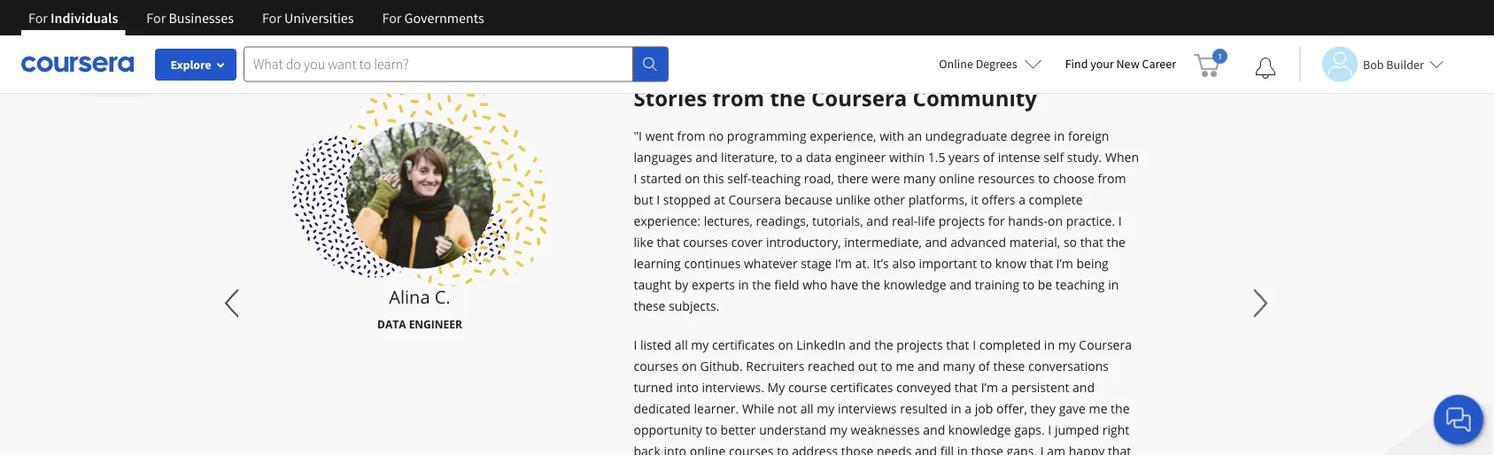 Task type: locate. For each thing, give the bounding box(es) containing it.
for individuals
[[28, 9, 118, 27]]

0 horizontal spatial teaching
[[752, 170, 801, 187]]

find your new career link
[[1056, 53, 1185, 75]]

many down within
[[903, 170, 936, 187]]

and left fill
[[915, 443, 937, 455]]

the up right
[[1111, 400, 1130, 417]]

the up the programming on the top of the page
[[770, 83, 806, 112]]

None search field
[[244, 47, 669, 82]]

2 those from the left
[[971, 443, 1004, 455]]

subjects.
[[669, 298, 720, 314]]

1 vertical spatial all
[[800, 400, 814, 417]]

all right not
[[800, 400, 814, 417]]

online down better
[[690, 443, 726, 455]]

stage
[[801, 255, 832, 272]]

coursera
[[811, 83, 907, 112], [728, 191, 781, 208], [1079, 337, 1132, 353]]

builder
[[1387, 56, 1424, 72]]

knowledge down job
[[949, 422, 1011, 438]]

0 vertical spatial many
[[903, 170, 936, 187]]

bob
[[1363, 56, 1384, 72]]

of down completed
[[978, 358, 990, 375]]

0 vertical spatial coursera
[[811, 83, 907, 112]]

1 vertical spatial of
[[978, 358, 990, 375]]

1 horizontal spatial those
[[971, 443, 1004, 455]]

i right practice.
[[1119, 213, 1122, 229]]

i listed all my certificates on linkedin and the projects that i completed in my coursera courses on github. recruiters reached out to me and many of these conversations turned into interviews. my course certificates conveyed that i'm a persistent and dedicated learner. while not all my interviews resulted in a job offer, they gave me the opportunity to better understand my weaknesses and knowledge gaps. i jumped right back into online courses to address those needs and fill in those gaps. i am happy
[[634, 337, 1132, 455]]

alina
[[389, 285, 430, 309]]

on
[[685, 170, 700, 187], [1048, 213, 1063, 229], [778, 337, 793, 353], [682, 358, 697, 375]]

courses
[[683, 234, 728, 251], [634, 358, 679, 375], [729, 443, 774, 455]]

many up conveyed
[[943, 358, 975, 375]]

learning
[[634, 255, 681, 272]]

2 vertical spatial courses
[[729, 443, 774, 455]]

a up offer,
[[1001, 379, 1008, 396]]

a left data at the right top of the page
[[796, 149, 803, 166]]

1 vertical spatial teaching
[[1056, 276, 1105, 293]]

for left governments
[[382, 9, 402, 27]]

1 vertical spatial courses
[[634, 358, 679, 375]]

online down years
[[939, 170, 975, 187]]

move carousel left image
[[212, 282, 255, 325]]

1 horizontal spatial certificates
[[830, 379, 893, 396]]

important
[[919, 255, 977, 272]]

0 horizontal spatial coursera
[[728, 191, 781, 208]]

1 vertical spatial these
[[993, 358, 1025, 375]]

while
[[742, 400, 775, 417]]

courses down listed
[[634, 358, 679, 375]]

projects inside "i went from no programming experience, with an undegraduate degree in foreign languages and literature, to a data engineer within 1.5 years of intense self study. when i started on this self-teaching road, there were many online resources to choose from but i stopped at coursera because unlike other platforms, it offers a complete experience: lectures, readings, tutorials, and real-life projects for hands-on practice. i like that courses cover introductory, intermediate, and advanced material, so that the learning continues whatever stage i'm at. it's also important to know that i'm being taught by experts in the field who have the knowledge and training to be teaching in these subjects.
[[939, 213, 985, 229]]

many inside the i listed all my certificates on linkedin and the projects that i completed in my coursera courses on github. recruiters reached out to me and many of these conversations turned into interviews. my course certificates conveyed that i'm a persistent and dedicated learner. while not all my interviews resulted in a job offer, they gave me the opportunity to better understand my weaknesses and knowledge gaps. i jumped right back into online courses to address those needs and fill in those gaps. i am happy
[[943, 358, 975, 375]]

1 vertical spatial knowledge
[[949, 422, 1011, 438]]

2 horizontal spatial courses
[[729, 443, 774, 455]]

interviews
[[838, 400, 897, 417]]

0 vertical spatial gaps.
[[1014, 422, 1045, 438]]

coursera up experience,
[[811, 83, 907, 112]]

3 for from the left
[[262, 9, 282, 27]]

1 horizontal spatial i'm
[[981, 379, 998, 396]]

0 horizontal spatial many
[[903, 170, 936, 187]]

undegraduate
[[925, 128, 1007, 144]]

continues
[[684, 255, 741, 272]]

experience,
[[810, 128, 876, 144]]

1 horizontal spatial courses
[[683, 234, 728, 251]]

those right fill
[[971, 443, 1004, 455]]

What do you want to learn? text field
[[244, 47, 633, 82]]

me right gave
[[1089, 400, 1108, 417]]

on left github. at left
[[682, 358, 697, 375]]

i up but
[[634, 170, 637, 187]]

unlike
[[836, 191, 871, 208]]

knowledge down also
[[884, 276, 946, 293]]

1 horizontal spatial me
[[1089, 400, 1108, 417]]

from down when
[[1098, 170, 1126, 187]]

knowledge
[[884, 276, 946, 293], [949, 422, 1011, 438]]

4 for from the left
[[382, 9, 402, 27]]

and up fill
[[923, 422, 945, 438]]

1 horizontal spatial online
[[939, 170, 975, 187]]

alina c. data engineer
[[377, 285, 462, 332]]

years
[[949, 149, 980, 166]]

and up this
[[696, 149, 718, 166]]

recruiters
[[746, 358, 805, 375]]

the
[[770, 83, 806, 112], [1107, 234, 1126, 251], [752, 276, 771, 293], [862, 276, 880, 293], [874, 337, 893, 353], [1111, 400, 1130, 417]]

these down completed
[[993, 358, 1025, 375]]

0 vertical spatial online
[[939, 170, 975, 187]]

0 vertical spatial of
[[983, 149, 995, 166]]

conveyed
[[896, 379, 951, 396]]

2 horizontal spatial coursera
[[1079, 337, 1132, 353]]

0 horizontal spatial i'm
[[835, 255, 852, 272]]

engineer
[[409, 317, 462, 332]]

because
[[785, 191, 832, 208]]

into
[[676, 379, 699, 396], [664, 443, 687, 455]]

"i went from no programming experience, with an undegraduate degree in foreign languages and literature, to a data engineer within 1.5 years of intense self study. when i started on this self-teaching road, there were many online resources to choose from but i stopped at coursera because unlike other platforms, it offers a complete experience: lectures, readings, tutorials, and real-life projects for hands-on practice. i like that courses cover introductory, intermediate, and advanced material, so that the learning continues whatever stage i'm at. it's also important to know that i'm being taught by experts in the field who have the knowledge and training to be teaching in these subjects.
[[634, 128, 1139, 314]]

0 horizontal spatial online
[[690, 443, 726, 455]]

that up job
[[955, 379, 978, 396]]

1 horizontal spatial from
[[713, 83, 765, 112]]

not
[[778, 400, 797, 417]]

2 horizontal spatial i'm
[[1056, 255, 1073, 272]]

teaching down literature,
[[752, 170, 801, 187]]

0 vertical spatial these
[[634, 298, 666, 314]]

back
[[634, 443, 661, 455]]

1 vertical spatial coursera
[[728, 191, 781, 208]]

programming
[[727, 128, 807, 144]]

of inside "i went from no programming experience, with an undegraduate degree in foreign languages and literature, to a data engineer within 1.5 years of intense self study. when i started on this self-teaching road, there were many online resources to choose from but i stopped at coursera because unlike other platforms, it offers a complete experience: lectures, readings, tutorials, and real-life projects for hands-on practice. i like that courses cover introductory, intermediate, and advanced material, so that the learning continues whatever stage i'm at. it's also important to know that i'm being taught by experts in the field who have the knowledge and training to be teaching in these subjects.
[[983, 149, 995, 166]]

explore
[[170, 57, 211, 73]]

1 for from the left
[[28, 9, 48, 27]]

gaps. left am
[[1007, 443, 1037, 455]]

from up no
[[713, 83, 765, 112]]

courses down better
[[729, 443, 774, 455]]

0 horizontal spatial me
[[896, 358, 914, 375]]

1 horizontal spatial knowledge
[[949, 422, 1011, 438]]

of
[[983, 149, 995, 166], [978, 358, 990, 375]]

of right years
[[983, 149, 995, 166]]

1 vertical spatial projects
[[897, 337, 943, 353]]

foreign
[[1068, 128, 1109, 144]]

i'm
[[835, 255, 852, 272], [1056, 255, 1073, 272], [981, 379, 998, 396]]

projects down it
[[939, 213, 985, 229]]

my
[[768, 379, 785, 396]]

to right out
[[881, 358, 893, 375]]

0 vertical spatial projects
[[939, 213, 985, 229]]

1 horizontal spatial teaching
[[1056, 276, 1105, 293]]

alina c., data engineer image
[[346, 122, 493, 269]]

online degrees
[[939, 56, 1017, 72]]

of inside the i listed all my certificates on linkedin and the projects that i completed in my coursera courses on github. recruiters reached out to me and many of these conversations turned into interviews. my course certificates conveyed that i'm a persistent and dedicated learner. while not all my interviews resulted in a job offer, they gave me the opportunity to better understand my weaknesses and knowledge gaps. i jumped right back into online courses to address those needs and fill in those gaps. i am happy
[[978, 358, 990, 375]]

fill
[[940, 443, 954, 455]]

for
[[988, 213, 1005, 229]]

this
[[703, 170, 724, 187]]

certificates up interviews
[[830, 379, 893, 396]]

who
[[803, 276, 827, 293]]

from left no
[[677, 128, 706, 144]]

online inside "i went from no programming experience, with an undegraduate degree in foreign languages and literature, to a data engineer within 1.5 years of intense self study. when i started on this self-teaching road, there were many online resources to choose from but i stopped at coursera because unlike other platforms, it offers a complete experience: lectures, readings, tutorials, and real-life projects for hands-on practice. i like that courses cover introductory, intermediate, and advanced material, so that the learning continues whatever stage i'm at. it's also important to know that i'm being taught by experts in the field who have the knowledge and training to be teaching in these subjects.
[[939, 170, 975, 187]]

listed
[[640, 337, 672, 353]]

data
[[377, 317, 406, 332]]

teaching down being
[[1056, 276, 1105, 293]]

in down being
[[1108, 276, 1119, 293]]

0 horizontal spatial knowledge
[[884, 276, 946, 293]]

for left universities
[[262, 9, 282, 27]]

1 vertical spatial certificates
[[830, 379, 893, 396]]

that up being
[[1080, 234, 1104, 251]]

all right listed
[[675, 337, 688, 353]]

2 vertical spatial coursera
[[1079, 337, 1132, 353]]

bob builder button
[[1299, 47, 1444, 82]]

c.
[[435, 285, 451, 309]]

into down opportunity
[[664, 443, 687, 455]]

gaps. down they
[[1014, 422, 1045, 438]]

1 horizontal spatial all
[[800, 400, 814, 417]]

0 vertical spatial courses
[[683, 234, 728, 251]]

0 horizontal spatial those
[[841, 443, 874, 455]]

coursera inside "i went from no programming experience, with an undegraduate degree in foreign languages and literature, to a data engineer within 1.5 years of intense self study. when i started on this self-teaching road, there were many online resources to choose from but i stopped at coursera because unlike other platforms, it offers a complete experience: lectures, readings, tutorials, and real-life projects for hands-on practice. i like that courses cover introductory, intermediate, and advanced material, so that the learning continues whatever stage i'm at. it's also important to know that i'm being taught by experts in the field who have the knowledge and training to be teaching in these subjects.
[[728, 191, 781, 208]]

coursera down self-
[[728, 191, 781, 208]]

in right experts
[[738, 276, 749, 293]]

online
[[939, 170, 975, 187], [690, 443, 726, 455]]

move carousel right image
[[1240, 282, 1282, 325]]

courses up continues
[[683, 234, 728, 251]]

advanced
[[951, 234, 1006, 251]]

0 horizontal spatial these
[[634, 298, 666, 314]]

to down advanced
[[980, 255, 992, 272]]

for left businesses
[[146, 9, 166, 27]]

i'm down "so"
[[1056, 255, 1073, 272]]

tutorials,
[[812, 213, 863, 229]]

0 horizontal spatial from
[[677, 128, 706, 144]]

online degrees button
[[925, 44, 1056, 83]]

online inside the i listed all my certificates on linkedin and the projects that i completed in my coursera courses on github. recruiters reached out to me and many of these conversations turned into interviews. my course certificates conveyed that i'm a persistent and dedicated learner. while not all my interviews resulted in a job offer, they gave me the opportunity to better understand my weaknesses and knowledge gaps. i jumped right back into online courses to address those needs and fill in those gaps. i am happy
[[690, 443, 726, 455]]

1 horizontal spatial many
[[943, 358, 975, 375]]

coursera up the conversations
[[1079, 337, 1132, 353]]

road,
[[804, 170, 834, 187]]

i'm up job
[[981, 379, 998, 396]]

linkedin
[[797, 337, 846, 353]]

1 vertical spatial from
[[677, 128, 706, 144]]

for for governments
[[382, 9, 402, 27]]

started
[[640, 170, 682, 187]]

dedicated
[[634, 400, 691, 417]]

0 vertical spatial me
[[896, 358, 914, 375]]

0 horizontal spatial certificates
[[712, 337, 775, 353]]

from
[[713, 83, 765, 112], [677, 128, 706, 144], [1098, 170, 1126, 187]]

for left individuals on the left top of page
[[28, 9, 48, 27]]

show notifications image
[[1255, 58, 1276, 79]]

github.
[[700, 358, 743, 375]]

platforms,
[[908, 191, 968, 208]]

0 vertical spatial knowledge
[[884, 276, 946, 293]]

my down course
[[817, 400, 835, 417]]

those down weaknesses at the right bottom of page
[[841, 443, 874, 455]]

needs
[[877, 443, 912, 455]]

the up out
[[874, 337, 893, 353]]

field
[[774, 276, 799, 293]]

these down taught
[[634, 298, 666, 314]]

2 horizontal spatial from
[[1098, 170, 1126, 187]]

all
[[675, 337, 688, 353], [800, 400, 814, 417]]

and down life
[[925, 234, 947, 251]]

0 horizontal spatial all
[[675, 337, 688, 353]]

1 horizontal spatial these
[[993, 358, 1025, 375]]

1 vertical spatial online
[[690, 443, 726, 455]]

many
[[903, 170, 936, 187], [943, 358, 975, 375]]

2 for from the left
[[146, 9, 166, 27]]

certificates up github. at left
[[712, 337, 775, 353]]

certificates
[[712, 337, 775, 353], [830, 379, 893, 396]]

projects up conveyed
[[897, 337, 943, 353]]

these
[[634, 298, 666, 314], [993, 358, 1025, 375]]

businesses
[[169, 9, 234, 27]]

and
[[696, 149, 718, 166], [867, 213, 889, 229], [925, 234, 947, 251], [950, 276, 972, 293], [849, 337, 871, 353], [918, 358, 940, 375], [1073, 379, 1095, 396], [923, 422, 945, 438], [915, 443, 937, 455]]

i'm left at.
[[835, 255, 852, 272]]

me up conveyed
[[896, 358, 914, 375]]

gaps.
[[1014, 422, 1045, 438], [1007, 443, 1037, 455]]

introductory,
[[766, 234, 841, 251]]

degree
[[1011, 128, 1051, 144]]

shopping cart: 1 item image
[[1194, 49, 1228, 77]]

being
[[1077, 255, 1109, 272]]

into up dedicated
[[676, 379, 699, 396]]

lectures,
[[704, 213, 753, 229]]

1 vertical spatial many
[[943, 358, 975, 375]]

on left this
[[685, 170, 700, 187]]



Task type: describe. For each thing, give the bounding box(es) containing it.
1 vertical spatial into
[[664, 443, 687, 455]]

resulted
[[900, 400, 948, 417]]

individuals
[[51, 9, 118, 27]]

0 horizontal spatial courses
[[634, 358, 679, 375]]

1 those from the left
[[841, 443, 874, 455]]

job
[[975, 400, 993, 417]]

a up hands-
[[1019, 191, 1026, 208]]

my up the conversations
[[1058, 337, 1076, 353]]

data
[[806, 149, 832, 166]]

right
[[1102, 422, 1129, 438]]

no
[[709, 128, 724, 144]]

0 vertical spatial into
[[676, 379, 699, 396]]

for for individuals
[[28, 9, 48, 27]]

and up conveyed
[[918, 358, 940, 375]]

experience:
[[634, 213, 701, 229]]

that down experience:
[[657, 234, 680, 251]]

within
[[889, 149, 925, 166]]

your
[[1091, 56, 1114, 72]]

i left am
[[1040, 443, 1044, 455]]

my up address
[[830, 422, 847, 438]]

1.5
[[928, 149, 945, 166]]

on down complete
[[1048, 213, 1063, 229]]

explore button
[[155, 49, 236, 81]]

other
[[874, 191, 905, 208]]

at.
[[855, 255, 870, 272]]

0 vertical spatial teaching
[[752, 170, 801, 187]]

for universities
[[262, 9, 354, 27]]

readings,
[[756, 213, 809, 229]]

practice.
[[1066, 213, 1115, 229]]

so
[[1064, 234, 1077, 251]]

for for universities
[[262, 9, 282, 27]]

for governments
[[382, 9, 484, 27]]

complete
[[1029, 191, 1083, 208]]

these inside "i went from no programming experience, with an undegraduate degree in foreign languages and literature, to a data engineer within 1.5 years of intense self study. when i started on this self-teaching road, there were many online resources to choose from but i stopped at coursera because unlike other platforms, it offers a complete experience: lectures, readings, tutorials, and real-life projects for hands-on practice. i like that courses cover introductory, intermediate, and advanced material, so that the learning continues whatever stage i'm at. it's also important to know that i'm being taught by experts in the field who have the knowledge and training to be teaching in these subjects.
[[634, 298, 666, 314]]

for for businesses
[[146, 9, 166, 27]]

literature,
[[721, 149, 778, 166]]

a left job
[[965, 400, 972, 417]]

1 vertical spatial gaps.
[[1007, 443, 1037, 455]]

online
[[939, 56, 973, 72]]

1 horizontal spatial coursera
[[811, 83, 907, 112]]

in right fill
[[957, 443, 968, 455]]

i left completed
[[973, 337, 976, 353]]

they
[[1031, 400, 1056, 417]]

intense
[[998, 149, 1040, 166]]

0 vertical spatial certificates
[[712, 337, 775, 353]]

offers
[[982, 191, 1016, 208]]

understand
[[759, 422, 826, 438]]

stopped
[[663, 191, 711, 208]]

languages
[[634, 149, 692, 166]]

i left listed
[[634, 337, 637, 353]]

knowledge inside the i listed all my certificates on linkedin and the projects that i completed in my coursera courses on github. recruiters reached out to me and many of these conversations turned into interviews. my course certificates conveyed that i'm a persistent and dedicated learner. while not all my interviews resulted in a job offer, they gave me the opportunity to better understand my weaknesses and knowledge gaps. i jumped right back into online courses to address those needs and fill in those gaps. i am happy
[[949, 422, 1011, 438]]

to down learner.
[[706, 422, 717, 438]]

training
[[975, 276, 1020, 293]]

in up the conversations
[[1044, 337, 1055, 353]]

universities
[[284, 9, 354, 27]]

choose
[[1053, 170, 1095, 187]]

completed
[[979, 337, 1041, 353]]

that up be
[[1030, 255, 1053, 272]]

self
[[1044, 149, 1064, 166]]

i'm inside the i listed all my certificates on linkedin and the projects that i completed in my coursera courses on github. recruiters reached out to me and many of these conversations turned into interviews. my course certificates conveyed that i'm a persistent and dedicated learner. while not all my interviews resulted in a job offer, they gave me the opportunity to better understand my weaknesses and knowledge gaps. i jumped right back into online courses to address those needs and fill in those gaps. i am happy
[[981, 379, 998, 396]]

chat with us image
[[1445, 406, 1473, 434]]

better
[[721, 422, 756, 438]]

study.
[[1067, 149, 1102, 166]]

persistent
[[1012, 379, 1069, 396]]

i right but
[[657, 191, 660, 208]]

new
[[1117, 56, 1140, 72]]

am
[[1047, 443, 1066, 455]]

with
[[880, 128, 904, 144]]

real-
[[892, 213, 918, 229]]

reached
[[808, 358, 855, 375]]

degrees
[[976, 56, 1017, 72]]

my up github. at left
[[691, 337, 709, 353]]

jumped
[[1055, 422, 1099, 438]]

it
[[971, 191, 978, 208]]

"i
[[634, 128, 642, 144]]

and up out
[[849, 337, 871, 353]]

and up gave
[[1073, 379, 1095, 396]]

out
[[858, 358, 878, 375]]

coursera inside the i listed all my certificates on linkedin and the projects that i completed in my coursera courses on github. recruiters reached out to me and many of these conversations turned into interviews. my course certificates conveyed that i'm a persistent and dedicated learner. while not all my interviews resulted in a job offer, they gave me the opportunity to better understand my weaknesses and knowledge gaps. i jumped right back into online courses to address those needs and fill in those gaps. i am happy
[[1079, 337, 1132, 353]]

self-
[[727, 170, 752, 187]]

offer,
[[996, 400, 1027, 417]]

address
[[792, 443, 838, 455]]

life
[[918, 213, 935, 229]]

courses inside "i went from no programming experience, with an undegraduate degree in foreign languages and literature, to a data engineer within 1.5 years of intense self study. when i started on this self-teaching road, there were many online resources to choose from but i stopped at coursera because unlike other platforms, it offers a complete experience: lectures, readings, tutorials, and real-life projects for hands-on practice. i like that courses cover introductory, intermediate, and advanced material, so that the learning continues whatever stage i'm at. it's also important to know that i'm being taught by experts in the field who have the knowledge and training to be teaching in these subjects.
[[683, 234, 728, 251]]

taught
[[634, 276, 671, 293]]

turned
[[634, 379, 673, 396]]

it's
[[873, 255, 889, 272]]

banner navigation
[[14, 0, 498, 35]]

0 vertical spatial all
[[675, 337, 688, 353]]

intermediate,
[[844, 234, 922, 251]]

on up the recruiters
[[778, 337, 793, 353]]

i up am
[[1048, 422, 1052, 438]]

engineer
[[835, 149, 886, 166]]

to down self at top
[[1038, 170, 1050, 187]]

at
[[714, 191, 725, 208]]

have
[[831, 276, 858, 293]]

learner.
[[694, 400, 739, 417]]

weaknesses
[[851, 422, 920, 438]]

by
[[675, 276, 688, 293]]

in up self at top
[[1054, 128, 1065, 144]]

in left job
[[951, 400, 962, 417]]

material,
[[1009, 234, 1060, 251]]

interviews.
[[702, 379, 764, 396]]

conversations
[[1028, 358, 1109, 375]]

stories
[[634, 83, 707, 112]]

an
[[908, 128, 922, 144]]

whatever
[[744, 255, 798, 272]]

coursera image
[[21, 50, 134, 78]]

knowledge inside "i went from no programming experience, with an undegraduate degree in foreign languages and literature, to a data engineer within 1.5 years of intense self study. when i started on this self-teaching road, there were many online resources to choose from but i stopped at coursera because unlike other platforms, it offers a complete experience: lectures, readings, tutorials, and real-life projects for hands-on practice. i like that courses cover introductory, intermediate, and advanced material, so that the learning continues whatever stage i'm at. it's also important to know that i'm being taught by experts in the field who have the knowledge and training to be teaching in these subjects.
[[884, 276, 946, 293]]

that left completed
[[946, 337, 969, 353]]

but
[[634, 191, 653, 208]]

the down at.
[[862, 276, 880, 293]]

to left be
[[1023, 276, 1035, 293]]

to down understand in the bottom right of the page
[[777, 443, 789, 455]]

0 vertical spatial from
[[713, 83, 765, 112]]

projects inside the i listed all my certificates on linkedin and the projects that i completed in my coursera courses on github. recruiters reached out to me and many of these conversations turned into interviews. my course certificates conveyed that i'm a persistent and dedicated learner. while not all my interviews resulted in a job offer, they gave me the opportunity to better understand my weaknesses and knowledge gaps. i jumped right back into online courses to address those needs and fill in those gaps. i am happy
[[897, 337, 943, 353]]

to down the programming on the top of the page
[[781, 149, 793, 166]]

2 vertical spatial from
[[1098, 170, 1126, 187]]

these inside the i listed all my certificates on linkedin and the projects that i completed in my coursera courses on github. recruiters reached out to me and many of these conversations turned into interviews. my course certificates conveyed that i'm a persistent and dedicated learner. while not all my interviews resulted in a job offer, they gave me the opportunity to better understand my weaknesses and knowledge gaps. i jumped right back into online courses to address those needs and fill in those gaps. i am happy
[[993, 358, 1025, 375]]

the down whatever
[[752, 276, 771, 293]]

1 vertical spatial me
[[1089, 400, 1108, 417]]

went
[[645, 128, 674, 144]]

many inside "i went from no programming experience, with an undegraduate degree in foreign languages and literature, to a data engineer within 1.5 years of intense self study. when i started on this self-teaching road, there were many online resources to choose from but i stopped at coursera because unlike other platforms, it offers a complete experience: lectures, readings, tutorials, and real-life projects for hands-on practice. i like that courses cover introductory, intermediate, and advanced material, so that the learning continues whatever stage i'm at. it's also important to know that i'm being taught by experts in the field who have the knowledge and training to be teaching in these subjects.
[[903, 170, 936, 187]]

find your new career
[[1065, 56, 1176, 72]]

the up being
[[1107, 234, 1126, 251]]

and up the intermediate,
[[867, 213, 889, 229]]

career
[[1142, 56, 1176, 72]]

were
[[872, 170, 900, 187]]

for businesses
[[146, 9, 234, 27]]

bob builder
[[1363, 56, 1424, 72]]

and down 'important'
[[950, 276, 972, 293]]



Task type: vqa. For each thing, say whether or not it's contained in the screenshot.
learners
no



